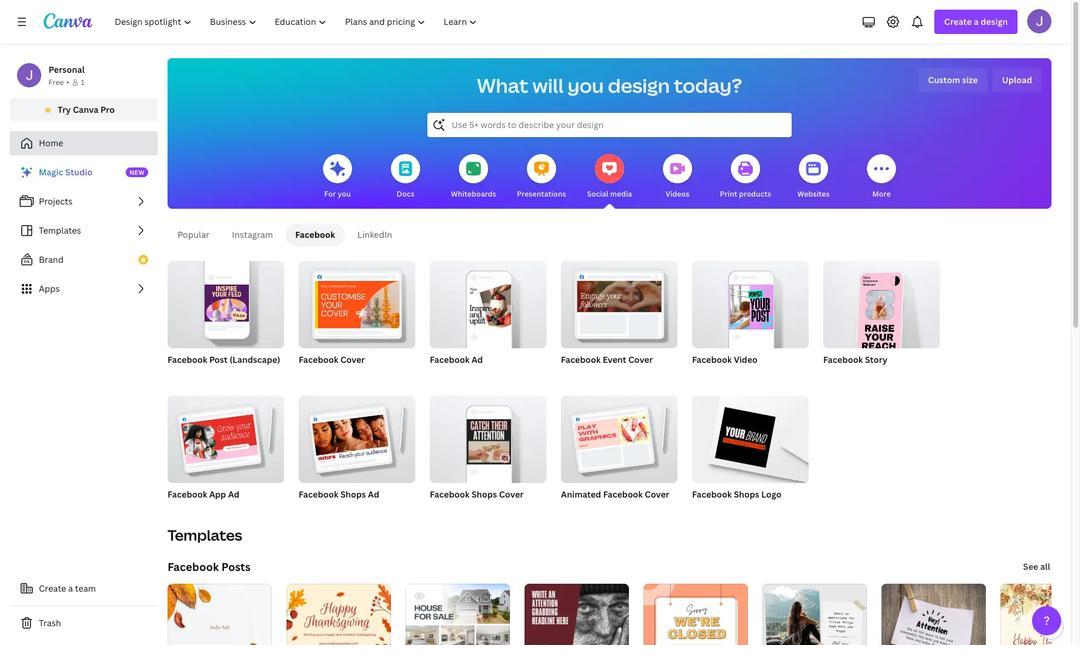 Task type: describe. For each thing, give the bounding box(es) containing it.
cover for facebook shops cover 1024 × 1024 px
[[499, 489, 524, 501]]

media
[[611, 189, 633, 199]]

video
[[734, 354, 758, 366]]

px for facebook shops ad
[[339, 505, 347, 515]]

free
[[49, 77, 64, 87]]

try
[[58, 104, 71, 115]]

940 × 788 px button
[[168, 369, 224, 382]]

facebook for facebook post (landscape) 940 × 788 px
[[168, 354, 207, 366]]

× for animated facebook cover
[[581, 505, 585, 515]]

facebook for facebook video
[[693, 354, 732, 366]]

group for facebook shops ad
[[299, 391, 416, 484]]

what will you design today?
[[477, 72, 743, 98]]

print
[[721, 189, 738, 199]]

× for facebook shops cover
[[449, 505, 453, 515]]

2 500 from the left
[[714, 505, 729, 515]]

628
[[324, 505, 337, 515]]

1024 × 1024 px button
[[430, 504, 494, 516]]

print products button
[[721, 146, 772, 209]]

group for facebook cover
[[299, 256, 416, 349]]

px for facebook shops logo
[[731, 505, 739, 515]]

templates inside list
[[39, 225, 81, 236]]

facebook post (landscape) 940 × 788 px
[[168, 354, 280, 380]]

top level navigation element
[[107, 10, 488, 34]]

social
[[587, 189, 609, 199]]

a for team
[[68, 583, 73, 595]]

facebook for facebook posts
[[168, 560, 219, 575]]

group for facebook post (landscape)
[[168, 256, 284, 349]]

websites
[[798, 189, 830, 199]]

facebook app ad group
[[168, 391, 284, 516]]

px for facebook post (landscape)
[[203, 370, 211, 380]]

facebook for facebook story
[[824, 354, 864, 366]]

animated
[[561, 489, 602, 501]]

post
[[209, 354, 228, 366]]

story
[[866, 354, 888, 366]]

facebook for facebook
[[295, 229, 335, 241]]

facebook video group
[[693, 256, 809, 382]]

2 1024 from the left
[[454, 505, 471, 515]]

videos
[[666, 189, 690, 199]]

1 vertical spatial design
[[608, 72, 670, 98]]

1200 × 628 px button
[[299, 504, 359, 516]]

websites button
[[798, 146, 830, 209]]

•
[[66, 77, 69, 87]]

facebook story group
[[824, 256, 941, 382]]

more button
[[868, 146, 897, 209]]

presentations button
[[517, 146, 567, 209]]

team
[[75, 583, 96, 595]]

app
[[209, 489, 226, 501]]

create a design
[[945, 16, 1009, 27]]

new
[[130, 168, 145, 177]]

create a team button
[[10, 577, 158, 602]]

personal
[[49, 64, 85, 75]]

px for facebook app ad
[[204, 505, 212, 515]]

facebook for facebook shops logo 500 × 500 px
[[693, 489, 732, 501]]

create for create a team
[[39, 583, 66, 595]]

print products
[[721, 189, 772, 199]]

linkedin button
[[348, 224, 403, 247]]

list containing magic studio
[[10, 160, 158, 301]]

all
[[1041, 561, 1051, 573]]

create a design button
[[935, 10, 1018, 34]]

450
[[188, 505, 202, 515]]

apps link
[[10, 277, 158, 301]]

trash link
[[10, 612, 158, 636]]

1 horizontal spatial you
[[568, 72, 604, 98]]

1640
[[561, 505, 579, 515]]

what
[[477, 72, 529, 98]]

popular
[[178, 229, 210, 241]]

facebook for facebook event cover
[[561, 354, 601, 366]]

facebook shops logo group
[[693, 391, 809, 516]]

cover for facebook event cover
[[629, 354, 653, 366]]

px for facebook shops cover
[[473, 505, 481, 515]]

1 horizontal spatial templates
[[168, 526, 242, 546]]

create a team
[[39, 583, 96, 595]]

facebook story
[[824, 354, 888, 366]]

whiteboards button
[[451, 146, 497, 209]]

for
[[325, 189, 336, 199]]

more
[[873, 189, 891, 199]]

home
[[39, 137, 63, 149]]

social media button
[[587, 146, 633, 209]]

custom size
[[929, 74, 979, 86]]

Search search field
[[452, 114, 768, 137]]

cover for animated facebook cover 1640 × 924 px
[[645, 489, 670, 501]]

924
[[586, 505, 599, 515]]

facebook shops logo 500 × 500 px
[[693, 489, 782, 515]]

instagram
[[232, 229, 273, 241]]

popular button
[[168, 224, 220, 247]]

will
[[533, 72, 564, 98]]

trash
[[39, 618, 61, 629]]

px for animated facebook cover
[[601, 505, 609, 515]]

social media
[[587, 189, 633, 199]]

facebook shops cover 1024 × 1024 px
[[430, 489, 524, 515]]

facebook for facebook shops cover 1024 × 1024 px
[[430, 489, 470, 501]]

magic
[[39, 166, 63, 178]]

1200
[[299, 505, 317, 515]]



Task type: locate. For each thing, give the bounding box(es) containing it.
facebook inside facebook shops ad 1200 × 628 px
[[299, 489, 339, 501]]

try canva pro
[[58, 104, 115, 115]]

facebook event cover
[[561, 354, 653, 366]]

facebook ad
[[430, 354, 483, 366]]

× inside facebook shops logo 500 × 500 px
[[709, 505, 712, 515]]

design up search "search box"
[[608, 72, 670, 98]]

2 horizontal spatial ad
[[472, 354, 483, 366]]

create inside button
[[39, 583, 66, 595]]

see all link
[[1023, 555, 1052, 580]]

cover inside the facebook shops cover 1024 × 1024 px
[[499, 489, 524, 501]]

px
[[203, 370, 211, 380], [204, 505, 212, 515], [339, 505, 347, 515], [473, 505, 481, 515], [601, 505, 609, 515], [731, 505, 739, 515]]

for you
[[325, 189, 351, 199]]

1 500 from the left
[[693, 505, 707, 515]]

facebook posts
[[168, 560, 251, 575]]

group for facebook shops cover
[[430, 391, 547, 484]]

create up the custom size
[[945, 16, 973, 27]]

facebook for facebook cover
[[299, 354, 339, 366]]

1 horizontal spatial a
[[975, 16, 979, 27]]

shops inside facebook shops logo 500 × 500 px
[[734, 489, 760, 501]]

facebook shops cover group
[[430, 391, 547, 516]]

magic studio
[[39, 166, 93, 178]]

cover
[[341, 354, 365, 366], [629, 354, 653, 366], [499, 489, 524, 501], [645, 489, 670, 501]]

you
[[568, 72, 604, 98], [338, 189, 351, 199]]

upload button
[[993, 68, 1043, 92]]

1 horizontal spatial 1024
[[454, 505, 471, 515]]

500
[[693, 505, 707, 515], [714, 505, 729, 515]]

px inside facebook app ad 810 × 450 px
[[204, 505, 212, 515]]

facebook inside the facebook shops cover 1024 × 1024 px
[[430, 489, 470, 501]]

you right will
[[568, 72, 604, 98]]

today?
[[674, 72, 743, 98]]

a left team
[[68, 583, 73, 595]]

jacob simon image
[[1028, 9, 1052, 33]]

px inside the facebook shops cover 1024 × 1024 px
[[473, 505, 481, 515]]

0 vertical spatial templates
[[39, 225, 81, 236]]

px inside animated facebook cover 1640 × 924 px
[[601, 505, 609, 515]]

brand
[[39, 254, 64, 266]]

videos button
[[664, 146, 693, 209]]

templates down 810 × 450 px button
[[168, 526, 242, 546]]

1 horizontal spatial design
[[981, 16, 1009, 27]]

free •
[[49, 77, 69, 87]]

brand link
[[10, 248, 158, 272]]

custom
[[929, 74, 961, 86]]

whiteboards
[[451, 189, 497, 199]]

apps
[[39, 283, 60, 295]]

a for design
[[975, 16, 979, 27]]

custom size button
[[919, 68, 988, 92]]

facebook event cover group
[[561, 256, 678, 382]]

a inside create a design dropdown button
[[975, 16, 979, 27]]

group for facebook shops logo
[[693, 391, 809, 484]]

shops up 1200 × 628 px button
[[341, 489, 366, 501]]

0 horizontal spatial ad
[[228, 489, 240, 501]]

design inside dropdown button
[[981, 16, 1009, 27]]

create for create a design
[[945, 16, 973, 27]]

you right for at left top
[[338, 189, 351, 199]]

cover inside animated facebook cover 1640 × 924 px
[[645, 489, 670, 501]]

facebook
[[295, 229, 335, 241], [168, 354, 207, 366], [299, 354, 339, 366], [430, 354, 470, 366], [561, 354, 601, 366], [693, 354, 732, 366], [824, 354, 864, 366], [168, 489, 207, 501], [299, 489, 339, 501], [430, 489, 470, 501], [604, 489, 643, 501], [693, 489, 732, 501], [168, 560, 219, 575]]

facebook for facebook shops ad 1200 × 628 px
[[299, 489, 339, 501]]

0 vertical spatial design
[[981, 16, 1009, 27]]

0 horizontal spatial templates
[[39, 225, 81, 236]]

× inside facebook shops ad 1200 × 628 px
[[319, 505, 322, 515]]

1 vertical spatial you
[[338, 189, 351, 199]]

1 vertical spatial templates
[[168, 526, 242, 546]]

facebook button
[[286, 224, 345, 247]]

ad
[[472, 354, 483, 366], [228, 489, 240, 501], [368, 489, 380, 501]]

a inside create a team button
[[68, 583, 73, 595]]

facebook video
[[693, 354, 758, 366]]

shops up 1024 × 1024 px button
[[472, 489, 497, 501]]

shops for ad
[[341, 489, 366, 501]]

facebook inside facebook app ad 810 × 450 px
[[168, 489, 207, 501]]

px inside facebook post (landscape) 940 × 788 px
[[203, 370, 211, 380]]

0 vertical spatial a
[[975, 16, 979, 27]]

animated facebook cover group
[[561, 391, 678, 516]]

shops
[[341, 489, 366, 501], [472, 489, 497, 501], [734, 489, 760, 501]]

facebook shops ad group
[[299, 391, 416, 516]]

× inside facebook app ad 810 × 450 px
[[183, 505, 186, 515]]

you inside button
[[338, 189, 351, 199]]

px inside facebook shops logo 500 × 500 px
[[731, 505, 739, 515]]

event
[[603, 354, 627, 366]]

1 horizontal spatial shops
[[472, 489, 497, 501]]

× inside facebook post (landscape) 940 × 788 px
[[184, 370, 187, 380]]

facebook shops ad 1200 × 628 px
[[299, 489, 380, 515]]

0 vertical spatial you
[[568, 72, 604, 98]]

1 shops from the left
[[341, 489, 366, 501]]

instagram button
[[222, 224, 283, 247]]

× for facebook shops logo
[[709, 505, 712, 515]]

1
[[81, 77, 85, 87]]

facebook post (landscape) group
[[168, 256, 284, 382]]

× inside animated facebook cover 1640 × 924 px
[[581, 505, 585, 515]]

templates link
[[10, 219, 158, 243]]

posts
[[222, 560, 251, 575]]

× for facebook app ad
[[183, 505, 186, 515]]

size
[[963, 74, 979, 86]]

shops inside facebook shops ad 1200 × 628 px
[[341, 489, 366, 501]]

px inside facebook shops ad 1200 × 628 px
[[339, 505, 347, 515]]

facebook inside animated facebook cover 1640 × 924 px
[[604, 489, 643, 501]]

group
[[168, 256, 284, 349], [299, 256, 416, 349], [430, 256, 547, 349], [561, 256, 678, 349], [693, 256, 809, 349], [824, 256, 941, 356], [168, 391, 284, 484], [299, 391, 416, 484], [430, 391, 547, 484], [561, 391, 678, 484], [693, 391, 809, 484]]

0 horizontal spatial a
[[68, 583, 73, 595]]

× for facebook post (landscape)
[[184, 370, 187, 380]]

1 vertical spatial create
[[39, 583, 66, 595]]

facebook for facebook ad
[[430, 354, 470, 366]]

1 horizontal spatial 500
[[714, 505, 729, 515]]

a
[[975, 16, 979, 27], [68, 583, 73, 595]]

0 vertical spatial create
[[945, 16, 973, 27]]

studio
[[65, 166, 93, 178]]

810
[[168, 505, 181, 515]]

1 horizontal spatial create
[[945, 16, 973, 27]]

1 1024 from the left
[[430, 505, 447, 515]]

products
[[740, 189, 772, 199]]

create left team
[[39, 583, 66, 595]]

0 horizontal spatial shops
[[341, 489, 366, 501]]

shops left "logo"
[[734, 489, 760, 501]]

788
[[189, 370, 201, 380]]

a up size
[[975, 16, 979, 27]]

templates
[[39, 225, 81, 236], [168, 526, 242, 546]]

ad inside facebook shops ad 1200 × 628 px
[[368, 489, 380, 501]]

facebook cover group
[[299, 256, 416, 382]]

animated facebook cover 1640 × 924 px
[[561, 489, 670, 515]]

facebook inside facebook shops logo 500 × 500 px
[[693, 489, 732, 501]]

upload
[[1003, 74, 1033, 86]]

0 horizontal spatial you
[[338, 189, 351, 199]]

group for facebook video
[[693, 256, 809, 349]]

try canva pro button
[[10, 98, 158, 122]]

linkedin
[[358, 229, 393, 241]]

810 × 450 px button
[[168, 504, 224, 516]]

create
[[945, 16, 973, 27], [39, 583, 66, 595]]

see all
[[1024, 561, 1051, 573]]

list
[[10, 160, 158, 301]]

1 vertical spatial a
[[68, 583, 73, 595]]

ad inside facebook app ad 810 × 450 px
[[228, 489, 240, 501]]

docs
[[397, 189, 415, 199]]

2 shops from the left
[[472, 489, 497, 501]]

group for facebook app ad
[[168, 391, 284, 484]]

940
[[168, 370, 182, 380]]

0 horizontal spatial create
[[39, 583, 66, 595]]

group for facebook ad
[[430, 256, 547, 349]]

logo
[[762, 489, 782, 501]]

×
[[184, 370, 187, 380], [183, 505, 186, 515], [319, 505, 322, 515], [449, 505, 453, 515], [581, 505, 585, 515], [709, 505, 712, 515]]

templates down projects
[[39, 225, 81, 236]]

1 horizontal spatial ad
[[368, 489, 380, 501]]

2 horizontal spatial shops
[[734, 489, 760, 501]]

None search field
[[428, 113, 792, 137]]

docs button
[[391, 146, 420, 209]]

0 horizontal spatial 1024
[[430, 505, 447, 515]]

pro
[[101, 104, 115, 115]]

facebook app ad 810 × 450 px
[[168, 489, 240, 515]]

ad for facebook shops ad
[[368, 489, 380, 501]]

facebook inside button
[[295, 229, 335, 241]]

facebook cover
[[299, 354, 365, 366]]

presentations
[[517, 189, 567, 199]]

0 horizontal spatial 500
[[693, 505, 707, 515]]

(landscape)
[[230, 354, 280, 366]]

facebook for facebook app ad 810 × 450 px
[[168, 489, 207, 501]]

shops for logo
[[734, 489, 760, 501]]

facebook inside facebook post (landscape) 940 × 788 px
[[168, 354, 207, 366]]

0 horizontal spatial design
[[608, 72, 670, 98]]

ad for facebook app ad
[[228, 489, 240, 501]]

shops inside the facebook shops cover 1024 × 1024 px
[[472, 489, 497, 501]]

facebook posts link
[[168, 560, 251, 575]]

group for animated facebook cover
[[561, 391, 678, 484]]

create inside dropdown button
[[945, 16, 973, 27]]

facebook ad group
[[430, 256, 547, 382]]

see
[[1024, 561, 1039, 573]]

× inside the facebook shops cover 1024 × 1024 px
[[449, 505, 453, 515]]

for you button
[[323, 146, 352, 209]]

1024
[[430, 505, 447, 515], [454, 505, 471, 515]]

home link
[[10, 131, 158, 156]]

projects link
[[10, 190, 158, 214]]

design left jacob simon icon
[[981, 16, 1009, 27]]

× for facebook shops ad
[[319, 505, 322, 515]]

3 shops from the left
[[734, 489, 760, 501]]

projects
[[39, 196, 73, 207]]

shops for cover
[[472, 489, 497, 501]]



Task type: vqa. For each thing, say whether or not it's contained in the screenshot.
the Get
no



